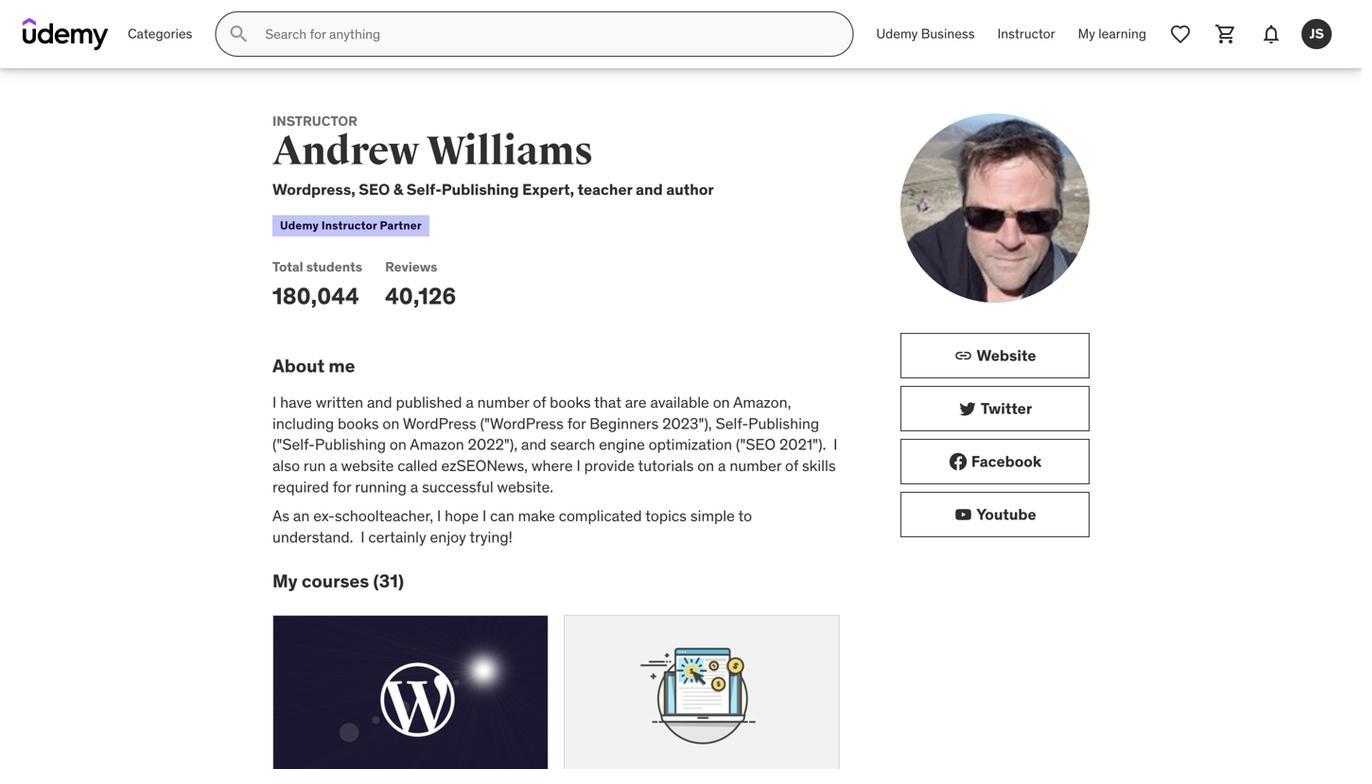 Task type: describe. For each thing, give the bounding box(es) containing it.
small image for twitter
[[958, 399, 977, 418]]

my courses (31)
[[272, 570, 404, 592]]

skills
[[802, 456, 836, 475]]

a down the 'called'
[[410, 477, 418, 497]]

udemy for udemy business
[[876, 25, 918, 42]]

shopping cart with 0 items image
[[1215, 23, 1237, 45]]

small image
[[949, 452, 968, 471]]

2 horizontal spatial publishing
[[748, 414, 820, 433]]

trying!
[[470, 527, 513, 547]]

("wordpress
[[480, 414, 564, 433]]

a down optimization
[[718, 456, 726, 475]]

categories button
[[116, 11, 204, 57]]

publishing inside instructor andrew williams wordpress, seo & self-publishing expert, teacher and author
[[442, 180, 519, 199]]

website
[[977, 346, 1036, 365]]

i have written and published a number of books that are available on amazon, including books on wordpress ("wordpress for beginners 2023"), self-publishing ("self-publishing on amazon 2022"), and search engine optimization ("seo 2021").  i also run a website called ezseonews, where i provide tutorials on a number of skills required for running a successful website. as an ex-schoolteacher, i hope i can make complicated topics simple to understand.  i certainly enjoy trying!
[[272, 393, 838, 547]]

2021").
[[780, 435, 826, 454]]

reviews
[[385, 258, 438, 275]]

i down search
[[577, 456, 581, 475]]

2 vertical spatial and
[[521, 435, 547, 454]]

including
[[272, 414, 334, 433]]

40,126
[[385, 282, 456, 310]]

js
[[1310, 25, 1324, 42]]

where
[[532, 456, 573, 475]]

students
[[306, 258, 362, 275]]

self- inside instructor andrew williams wordpress, seo & self-publishing expert, teacher and author
[[407, 180, 442, 199]]

and inside instructor andrew williams wordpress, seo & self-publishing expert, teacher and author
[[636, 180, 663, 199]]

complicated
[[559, 506, 642, 525]]

my for my learning
[[1078, 25, 1095, 42]]

instructor link
[[986, 11, 1067, 57]]

1 vertical spatial number
[[730, 456, 782, 475]]

1 vertical spatial of
[[785, 456, 798, 475]]

website link
[[901, 333, 1090, 378]]

partner
[[380, 218, 422, 233]]

published
[[396, 393, 462, 412]]

total students 180,044
[[272, 258, 362, 310]]

(31)
[[373, 570, 404, 592]]

0 horizontal spatial publishing
[[315, 435, 386, 454]]

2022"),
[[468, 435, 518, 454]]

instructor andrew williams wordpress, seo & self-publishing expert, teacher and author
[[272, 113, 714, 199]]

180,044
[[272, 282, 359, 310]]

0 horizontal spatial for
[[333, 477, 351, 497]]

an
[[293, 506, 310, 525]]

js link
[[1294, 11, 1340, 57]]

to
[[738, 506, 752, 525]]

i left 'have' on the bottom of page
[[272, 393, 277, 412]]

are
[[625, 393, 647, 412]]

("self-
[[272, 435, 315, 454]]

reviews 40,126
[[385, 258, 456, 310]]

have
[[280, 393, 312, 412]]

as
[[272, 506, 290, 525]]

instructor for instructor andrew williams wordpress, seo & self-publishing expert, teacher and author
[[272, 113, 358, 130]]



Task type: vqa. For each thing, say whether or not it's contained in the screenshot.
rightmost My
yes



Task type: locate. For each thing, give the bounding box(es) containing it.
1 horizontal spatial publishing
[[442, 180, 519, 199]]

0 vertical spatial publishing
[[442, 180, 519, 199]]

1 horizontal spatial for
[[567, 414, 586, 433]]

udemy down the wordpress,
[[280, 218, 319, 233]]

optimization
[[649, 435, 732, 454]]

udemy business link
[[865, 11, 986, 57]]

simple
[[690, 506, 735, 525]]

0 vertical spatial and
[[636, 180, 663, 199]]

engine
[[599, 435, 645, 454]]

wordpress,
[[272, 180, 355, 199]]

certainly
[[368, 527, 426, 547]]

udemy image
[[23, 18, 109, 50]]

1 horizontal spatial of
[[785, 456, 798, 475]]

for down website
[[333, 477, 351, 497]]

and right written
[[367, 393, 392, 412]]

1 vertical spatial on
[[383, 414, 400, 433]]

1 vertical spatial for
[[333, 477, 351, 497]]

tutorials on
[[638, 456, 714, 475]]

and down ("wordpress
[[521, 435, 547, 454]]

small image
[[954, 346, 973, 365], [958, 399, 977, 418], [954, 505, 973, 524]]

books left that
[[550, 393, 591, 412]]

teacher
[[578, 180, 633, 199]]

0 vertical spatial number
[[477, 393, 529, 412]]

of up ("wordpress
[[533, 393, 546, 412]]

business
[[921, 25, 975, 42]]

0 vertical spatial instructor
[[998, 25, 1055, 42]]

1 horizontal spatial and
[[521, 435, 547, 454]]

0 horizontal spatial number
[[477, 393, 529, 412]]

instructor down seo
[[322, 218, 377, 233]]

instructor right business
[[998, 25, 1055, 42]]

also run
[[272, 456, 326, 475]]

1 horizontal spatial books
[[550, 393, 591, 412]]

on down the published
[[383, 414, 400, 433]]

publishing up website
[[315, 435, 386, 454]]

udemy business
[[876, 25, 975, 42]]

for up search
[[567, 414, 586, 433]]

1 horizontal spatial my
[[1078, 25, 1095, 42]]

0 vertical spatial for
[[567, 414, 586, 433]]

i down schoolteacher,
[[361, 527, 365, 547]]

i left can
[[482, 506, 487, 525]]

written
[[316, 393, 363, 412]]

1 vertical spatial instructor
[[272, 113, 358, 130]]

ezseonews,
[[441, 456, 528, 475]]

small image for youtube
[[954, 505, 973, 524]]

topics
[[645, 506, 687, 525]]

1 vertical spatial my
[[272, 570, 298, 592]]

1 horizontal spatial self-
[[716, 414, 748, 433]]

i
[[272, 393, 277, 412], [577, 456, 581, 475], [437, 506, 441, 525], [482, 506, 487, 525], [361, 527, 365, 547]]

publishing down williams
[[442, 180, 519, 199]]

my learning link
[[1067, 11, 1158, 57]]

2023"),
[[662, 414, 712, 433]]

a up wordpress
[[466, 393, 474, 412]]

schoolteacher,
[[335, 506, 433, 525]]

1 horizontal spatial number
[[730, 456, 782, 475]]

can
[[490, 506, 514, 525]]

expert,
[[522, 180, 574, 199]]

youtube
[[977, 505, 1037, 524]]

instructor
[[998, 25, 1055, 42], [272, 113, 358, 130], [322, 218, 377, 233]]

1 vertical spatial small image
[[958, 399, 977, 418]]

udemy
[[876, 25, 918, 42], [280, 218, 319, 233]]

of down 2021").
[[785, 456, 798, 475]]

me
[[329, 354, 355, 377]]

called
[[398, 456, 438, 475]]

my left learning
[[1078, 25, 1095, 42]]

amazon,
[[733, 393, 791, 412]]

publishing
[[442, 180, 519, 199], [748, 414, 820, 433], [315, 435, 386, 454]]

on
[[713, 393, 730, 412], [383, 414, 400, 433], [390, 435, 407, 454]]

on left the amazon,
[[713, 393, 730, 412]]

facebook link
[[901, 439, 1090, 484]]

2 vertical spatial on
[[390, 435, 407, 454]]

("seo
[[736, 435, 776, 454]]

running
[[355, 477, 407, 497]]

learning
[[1099, 25, 1147, 42]]

notifications image
[[1260, 23, 1283, 45]]

0 vertical spatial on
[[713, 393, 730, 412]]

0 vertical spatial self-
[[407, 180, 442, 199]]

wordpress
[[403, 414, 477, 433]]

number
[[477, 393, 529, 412], [730, 456, 782, 475]]

0 horizontal spatial udemy
[[280, 218, 319, 233]]

1 vertical spatial publishing
[[748, 414, 820, 433]]

instructor up the wordpress,
[[272, 113, 358, 130]]

seo
[[359, 180, 390, 199]]

1 vertical spatial udemy
[[280, 218, 319, 233]]

about me
[[272, 354, 355, 377]]

2 vertical spatial instructor
[[322, 218, 377, 233]]

small image left website
[[954, 346, 973, 365]]

that
[[594, 393, 622, 412]]

a
[[466, 393, 474, 412], [330, 456, 338, 475], [718, 456, 726, 475], [410, 477, 418, 497]]

of
[[533, 393, 546, 412], [785, 456, 798, 475]]

self- inside i have written and published a number of books that are available on amazon, including books on wordpress ("wordpress for beginners 2023"), self-publishing ("self-publishing on amazon 2022"), and search engine optimization ("seo 2021").  i also run a website called ezseonews, where i provide tutorials on a number of skills required for running a successful website. as an ex-schoolteacher, i hope i can make complicated topics simple to understand.  i certainly enjoy trying!
[[716, 414, 748, 433]]

self-
[[407, 180, 442, 199], [716, 414, 748, 433]]

ex-
[[313, 506, 335, 525]]

and left author
[[636, 180, 663, 199]]

0 horizontal spatial my
[[272, 570, 298, 592]]

wishlist image
[[1169, 23, 1192, 45]]

small image for website
[[954, 346, 973, 365]]

a left website
[[330, 456, 338, 475]]

website.
[[497, 477, 554, 497]]

Search for anything text field
[[261, 18, 830, 50]]

small image inside twitter link
[[958, 399, 977, 418]]

my learning
[[1078, 25, 1147, 42]]

author
[[666, 180, 714, 199]]

0 vertical spatial books
[[550, 393, 591, 412]]

small image inside youtube link
[[954, 505, 973, 524]]

2 horizontal spatial and
[[636, 180, 663, 199]]

youtube link
[[901, 492, 1090, 537]]

books
[[550, 393, 591, 412], [338, 414, 379, 433]]

udemy left business
[[876, 25, 918, 42]]

facebook
[[971, 452, 1042, 471]]

0 vertical spatial udemy
[[876, 25, 918, 42]]

2 vertical spatial publishing
[[315, 435, 386, 454]]

0 vertical spatial small image
[[954, 346, 973, 365]]

instructor for instructor
[[998, 25, 1055, 42]]

amazon
[[410, 435, 464, 454]]

1 vertical spatial books
[[338, 414, 379, 433]]

about
[[272, 354, 325, 377]]

0 horizontal spatial self-
[[407, 180, 442, 199]]

1 vertical spatial and
[[367, 393, 392, 412]]

andrew
[[272, 127, 419, 176]]

0 horizontal spatial of
[[533, 393, 546, 412]]

udemy for udemy instructor partner
[[280, 218, 319, 233]]

on up the 'called'
[[390, 435, 407, 454]]

my
[[1078, 25, 1095, 42], [272, 570, 298, 592]]

twitter link
[[901, 386, 1090, 431]]

make
[[518, 506, 555, 525]]

courses
[[302, 570, 369, 592]]

self- right '&'
[[407, 180, 442, 199]]

categories
[[128, 25, 192, 42]]

i left hope at the left bottom of page
[[437, 506, 441, 525]]

publishing up 2021").
[[748, 414, 820, 433]]

self- up ("seo
[[716, 414, 748, 433]]

number down ("seo
[[730, 456, 782, 475]]

small image left youtube
[[954, 505, 973, 524]]

twitter
[[981, 399, 1032, 418]]

for
[[567, 414, 586, 433], [333, 477, 351, 497]]

my for my courses (31)
[[272, 570, 298, 592]]

website
[[341, 456, 394, 475]]

1 vertical spatial self-
[[716, 414, 748, 433]]

provide
[[584, 456, 635, 475]]

required
[[272, 477, 329, 497]]

successful
[[422, 477, 494, 497]]

2 vertical spatial small image
[[954, 505, 973, 524]]

total
[[272, 258, 303, 275]]

hope
[[445, 506, 479, 525]]

books down written
[[338, 414, 379, 433]]

0 vertical spatial my
[[1078, 25, 1095, 42]]

andrew williams image
[[901, 114, 1090, 303]]

number up ("wordpress
[[477, 393, 529, 412]]

small image left "twitter"
[[958, 399, 977, 418]]

small image inside website link
[[954, 346, 973, 365]]

0 horizontal spatial books
[[338, 414, 379, 433]]

udemy instructor partner
[[280, 218, 422, 233]]

1 horizontal spatial udemy
[[876, 25, 918, 42]]

available
[[650, 393, 709, 412]]

enjoy
[[430, 527, 466, 547]]

&
[[393, 180, 403, 199]]

beginners
[[590, 414, 659, 433]]

0 horizontal spatial and
[[367, 393, 392, 412]]

0 vertical spatial of
[[533, 393, 546, 412]]

my left courses
[[272, 570, 298, 592]]

search
[[550, 435, 595, 454]]

submit search image
[[227, 23, 250, 45]]

instructor inside instructor andrew williams wordpress, seo & self-publishing expert, teacher and author
[[272, 113, 358, 130]]

williams
[[427, 127, 593, 176]]



